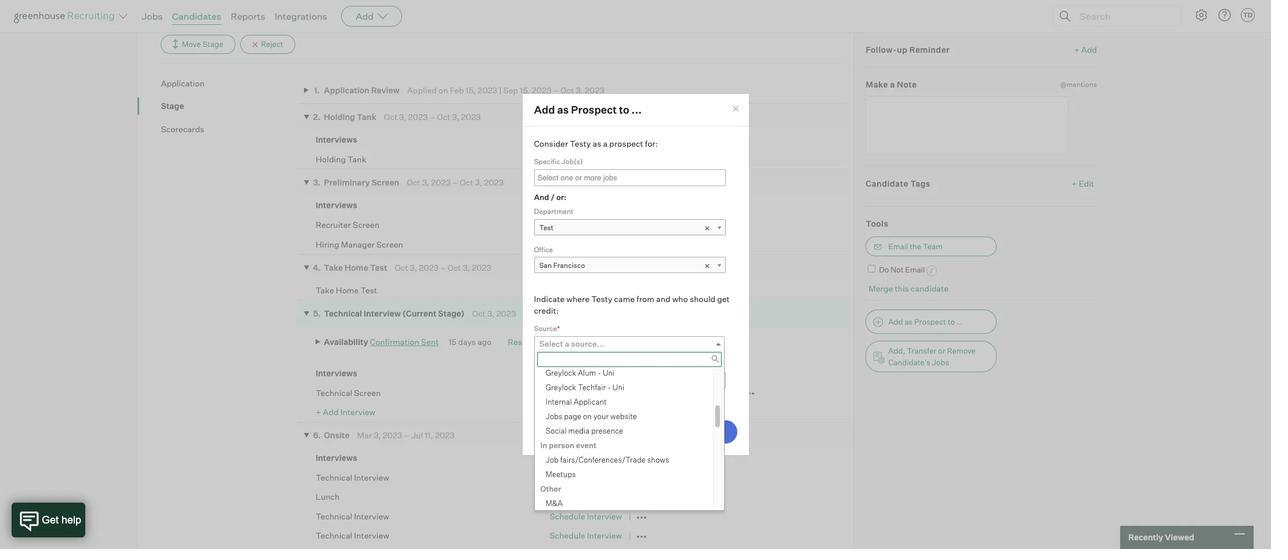 Task type: vqa. For each thing, say whether or not it's contained in the screenshot.


Task type: describe. For each thing, give the bounding box(es) containing it.
6.
[[313, 431, 321, 441]]

jobs link
[[142, 10, 163, 22]]

0 vertical spatial holding
[[324, 112, 355, 122]]

came
[[614, 294, 635, 304]]

person
[[549, 441, 575, 450]]

strong for strong yes
[[562, 154, 590, 164]]

td
[[1243, 11, 1253, 19]]

greenhouse recruiting image
[[14, 9, 118, 23]]

as inside 'button'
[[905, 317, 913, 327]]

add, transfer or remove candidate's jobs button
[[866, 341, 997, 373]]

2.
[[313, 112, 321, 122]]

job setup
[[14, 12, 58, 24]]

select
[[539, 339, 563, 348]]

prospect inside dialog
[[571, 103, 617, 116]]

job inside the greylock alum - uni greylock techfair - uni internal applicant jobs page on your website social media presence in person event job fairs/conferences/trade shows meetups other m&a
[[546, 455, 559, 465]]

candidate's
[[889, 358, 931, 367]]

*
[[557, 324, 560, 333]]

san
[[539, 261, 552, 270]]

consider
[[534, 138, 568, 148]]

and
[[534, 192, 549, 202]]

add, transfer or remove candidate's jobs
[[889, 346, 976, 367]]

media
[[568, 426, 590, 436]]

1 vertical spatial send
[[628, 388, 648, 398]]

0 horizontal spatial jobs
[[142, 10, 163, 22]]

3 interviews from the top
[[316, 368, 357, 378]]

all
[[600, 453, 610, 463]]

1 vertical spatial holding
[[316, 154, 346, 164]]

0 vertical spatial tank
[[357, 112, 377, 122]]

(current
[[403, 309, 436, 318]]

take home test
[[316, 285, 377, 295]]

+ add
[[1074, 45, 1097, 54]]

san francisco
[[539, 261, 585, 270]]

1 vertical spatial home
[[336, 285, 359, 295]]

consider testy as a prospect for:
[[534, 138, 658, 148]]

do not email
[[879, 265, 925, 274]]

dumtwo inside add as prospect to ... dialog
[[555, 377, 584, 385]]

do
[[879, 265, 889, 274]]

from
[[637, 294, 654, 304]]

11,
[[425, 431, 433, 441]]

ago
[[478, 337, 492, 347]]

job setup link
[[14, 11, 102, 25]]

test dumtwo link
[[534, 373, 726, 389]]

+ add interview
[[316, 408, 376, 417]]

screen up "+ add interview"
[[354, 388, 381, 398]]

Search text field
[[1077, 8, 1171, 25]]

a for source...
[[565, 339, 569, 348]]

candidate
[[911, 283, 949, 293]]

applied
[[407, 85, 437, 95]]

move stage button
[[161, 35, 236, 54]]

4.
[[313, 263, 321, 273]]

test dummy                , may 31, 2023
[[561, 473, 675, 483]]

0 vertical spatial home
[[345, 263, 368, 273]]

scorecards link
[[161, 123, 298, 135]]

up
[[897, 45, 908, 54]]

days
[[458, 337, 476, 347]]

testy inside indicate where testy came from and who should get credit:
[[591, 294, 612, 304]]

lunch
[[316, 492, 340, 502]]

... inside add as prospect to ... dialog
[[632, 103, 642, 116]]

+ add link
[[1074, 44, 1097, 55]]

screen up "hiring manager screen"
[[353, 220, 380, 230]]

select a source...
[[539, 339, 604, 348]]

add inside dialog
[[534, 103, 555, 116]]

1 15, from the left
[[466, 85, 476, 95]]

candidate tags
[[866, 179, 931, 188]]

strong for strong yes , test dumtwo
[[562, 220, 590, 230]]

@mentions
[[1060, 80, 1097, 89]]

jobs inside add, transfer or remove candidate's jobs
[[932, 358, 949, 367]]

meetups
[[546, 470, 576, 479]]

5. technical interview (current stage)
[[313, 309, 465, 318]]

should
[[690, 294, 716, 304]]

screen up 4. take home test oct 3, 2023 – oct 3, 2023
[[377, 239, 403, 249]]

merge this candidate link
[[869, 283, 949, 293]]

2. holding tank oct 3, 2023 – oct 3, 2023
[[313, 112, 481, 122]]

reports
[[231, 10, 265, 22]]

| for send
[[590, 285, 592, 295]]

stage link
[[161, 101, 298, 112]]

+ for + add interview
[[316, 408, 321, 417]]

resend button
[[508, 337, 537, 347]]

send test | upload test manually
[[550, 285, 676, 295]]

source
[[534, 324, 557, 333]]

4 schedule interview link from the top
[[550, 531, 622, 541]]

yes for strong yes , test dumtwo
[[591, 220, 605, 230]]

... inside 'add as prospect to ...' 'button'
[[957, 317, 964, 327]]

make
[[866, 80, 888, 90]]

hiring manager screen
[[316, 239, 403, 249]]

0 vertical spatial |
[[499, 85, 502, 95]]

this
[[895, 283, 909, 293]]

cancel
[[619, 427, 645, 437]]

shows
[[647, 455, 669, 465]]

website
[[610, 412, 637, 421]]

hiring
[[316, 239, 339, 249]]

reports link
[[231, 10, 265, 22]]

strong yes image for recruiter screen
[[550, 219, 560, 231]]

+ edit
[[1072, 179, 1094, 188]]

indicate
[[534, 294, 565, 304]]

in
[[541, 441, 547, 450]]

3 schedule interview from the top
[[550, 531, 622, 541]]

1 vertical spatial email
[[905, 265, 925, 274]]

review
[[371, 85, 400, 95]]

reminder
[[910, 45, 950, 54]]

+ for + edit
[[1072, 179, 1077, 188]]

stage)
[[438, 309, 465, 318]]

0 vertical spatial take
[[324, 263, 343, 273]]

reject button
[[240, 35, 296, 54]]

schedule interview | send self-schedule request
[[550, 388, 732, 398]]

1 vertical spatial stage
[[161, 101, 184, 111]]

to inside 'button'
[[948, 317, 955, 327]]

@mentions link
[[1060, 79, 1097, 90]]

31,
[[633, 473, 643, 483]]

page
[[564, 412, 582, 421]]

stage inside button
[[203, 39, 223, 49]]



Task type: locate. For each thing, give the bounding box(es) containing it.
0 horizontal spatial to
[[619, 103, 629, 116]]

upload test manually link
[[594, 285, 676, 295]]

who
[[534, 361, 549, 369]]

0 horizontal spatial |
[[499, 85, 502, 95]]

a
[[890, 80, 895, 90], [603, 138, 608, 148], [565, 339, 569, 348]]

a left note
[[890, 80, 895, 90]]

email the team button
[[866, 237, 997, 256]]

0 vertical spatial uni
[[603, 368, 615, 377]]

as up add,
[[905, 317, 913, 327]]

1 vertical spatial a
[[603, 138, 608, 148]]

2 greylock from the top
[[546, 383, 576, 392]]

1 horizontal spatial jobs
[[546, 412, 563, 421]]

0 vertical spatial send
[[550, 285, 569, 295]]

alum
[[578, 368, 596, 377]]

0 vertical spatial on
[[439, 85, 448, 95]]

1 strong from the top
[[562, 154, 590, 164]]

2 vertical spatial schedule interview
[[550, 531, 622, 541]]

0 vertical spatial dumtwo
[[628, 220, 662, 230]]

application down move
[[161, 78, 205, 88]]

2 horizontal spatial jobs
[[932, 358, 949, 367]]

0 vertical spatial testy
[[570, 138, 591, 148]]

jul
[[411, 431, 423, 441]]

greylock alum - uni greylock techfair - uni internal applicant jobs page on your website social media presence in person event job fairs/conferences/trade shows meetups other m&a
[[541, 368, 669, 508]]

+ for + add
[[1074, 45, 1080, 54]]

send up credit:
[[550, 285, 569, 295]]

15, right "sep"
[[520, 85, 530, 95]]

1 vertical spatial add as prospect to ...
[[889, 317, 964, 327]]

1 horizontal spatial ...
[[957, 317, 964, 327]]

job
[[14, 12, 30, 24], [546, 455, 559, 465]]

1 horizontal spatial add as prospect to ...
[[889, 317, 964, 327]]

0 horizontal spatial job
[[14, 12, 30, 24]]

email right 'not' at the right top of the page
[[905, 265, 925, 274]]

feb
[[450, 85, 464, 95]]

strong down the department
[[562, 220, 590, 230]]

td button
[[1241, 8, 1255, 22]]

specific job(s)
[[534, 157, 583, 166]]

1 vertical spatial greylock
[[546, 383, 576, 392]]

1 vertical spatial uni
[[613, 383, 625, 392]]

take down 4.
[[316, 285, 334, 295]]

application right 1.
[[324, 85, 369, 95]]

0 vertical spatial greylock
[[546, 368, 576, 377]]

presence
[[591, 426, 623, 436]]

1 vertical spatial take
[[316, 285, 334, 295]]

1 horizontal spatial |
[[590, 285, 592, 295]]

send self-schedule request link
[[628, 388, 732, 398]]

recently
[[1129, 533, 1163, 543]]

1 vertical spatial job
[[546, 455, 559, 465]]

prospect inside 'button'
[[915, 317, 946, 327]]

1 vertical spatial tank
[[348, 154, 366, 164]]

0 vertical spatial jobs
[[142, 10, 163, 22]]

recently viewed
[[1129, 533, 1195, 543]]

, up san francisco link
[[605, 220, 608, 230]]

a right "select"
[[565, 339, 569, 348]]

gets
[[551, 361, 566, 369]]

screen right preliminary
[[372, 177, 399, 187]]

and
[[656, 294, 671, 304]]

td button
[[1239, 6, 1257, 24]]

0 horizontal spatial -
[[598, 368, 601, 377]]

configure image
[[1195, 8, 1209, 22]]

... up remove
[[957, 317, 964, 327]]

1 vertical spatial yes
[[591, 220, 605, 230]]

1 vertical spatial ...
[[957, 317, 964, 327]]

prospect
[[609, 138, 643, 148]]

social
[[546, 426, 567, 436]]

0 vertical spatial a
[[890, 80, 895, 90]]

2 technical interview from the top
[[316, 512, 389, 522]]

on left your
[[583, 412, 592, 421]]

- right techfair
[[608, 383, 611, 392]]

3. preliminary screen oct 3, 2023 – oct 3, 2023
[[313, 177, 504, 187]]

cancel link
[[619, 427, 645, 437]]

3,
[[576, 85, 583, 95], [399, 112, 406, 122], [452, 112, 459, 122], [422, 177, 429, 187], [475, 177, 482, 187], [410, 263, 417, 273], [463, 263, 470, 273], [487, 309, 495, 318], [374, 431, 381, 441]]

make a note
[[866, 80, 917, 90]]

the
[[910, 242, 922, 251]]

email left the
[[889, 242, 908, 251]]

| left upload
[[590, 285, 592, 295]]

0 vertical spatial add as prospect to ...
[[534, 103, 642, 116]]

technical
[[324, 309, 362, 318], [316, 388, 352, 398], [316, 473, 352, 483], [316, 512, 352, 522], [316, 531, 352, 541]]

resend
[[508, 337, 537, 347]]

+ up @mentions
[[1074, 45, 1080, 54]]

internal
[[546, 397, 572, 406]]

2 horizontal spatial a
[[890, 80, 895, 90]]

2 horizontal spatial |
[[624, 388, 627, 398]]

None submit
[[655, 421, 737, 444]]

testy left came at the bottom left of page
[[591, 294, 612, 304]]

uni right techfair
[[613, 383, 625, 392]]

2 strong from the top
[[562, 220, 590, 230]]

, left 'may'
[[611, 473, 613, 483]]

a left the prospect
[[603, 138, 608, 148]]

indicate where testy came from and who should get credit:
[[534, 294, 730, 315]]

manager
[[341, 239, 375, 249]]

oct 3, 2023
[[472, 309, 516, 318]]

add as prospect to ... up consider testy as a prospect for:
[[534, 103, 642, 116]]

1 vertical spatial jobs
[[932, 358, 949, 367]]

tags
[[911, 179, 931, 188]]

test dumtwo
[[539, 377, 584, 385]]

request
[[703, 388, 732, 398]]

0 horizontal spatial on
[[439, 85, 448, 95]]

mar
[[357, 431, 372, 441]]

1 vertical spatial dumtwo
[[555, 377, 584, 385]]

add as prospect to ... up transfer
[[889, 317, 964, 327]]

0 vertical spatial email
[[889, 242, 908, 251]]

0 vertical spatial +
[[1074, 45, 1080, 54]]

testy
[[570, 138, 591, 148], [591, 294, 612, 304]]

from
[[198, 8, 218, 18]]

1 horizontal spatial testy
[[591, 294, 612, 304]]

strong yes image down the department
[[550, 219, 560, 231]]

add as prospect to ... inside dialog
[[534, 103, 642, 116]]

0 vertical spatial stage
[[203, 39, 223, 49]]

, for yes
[[605, 220, 608, 230]]

jobs up social
[[546, 412, 563, 421]]

2 strong yes image from the top
[[550, 219, 560, 231]]

stage right move
[[203, 39, 223, 49]]

0 vertical spatial prospect
[[571, 103, 617, 116]]

1 horizontal spatial -
[[608, 383, 611, 392]]

email
[[889, 242, 908, 251], [905, 265, 925, 274]]

jobs left candidates
[[142, 10, 163, 22]]

application inside application link
[[161, 78, 205, 88]]

2 schedule interview link from the top
[[550, 492, 622, 502]]

0 horizontal spatial 15,
[[466, 85, 476, 95]]

- right alum in the bottom left of the page
[[598, 368, 601, 377]]

+
[[1074, 45, 1080, 54], [1072, 179, 1077, 188], [316, 408, 321, 417]]

0 horizontal spatial ...
[[632, 103, 642, 116]]

prospect up consider testy as a prospect for:
[[571, 103, 617, 116]]

strong yes image for holding tank
[[550, 153, 560, 165]]

candidates
[[172, 10, 221, 22]]

setup
[[32, 12, 58, 24]]

1 vertical spatial strong yes image
[[550, 219, 560, 231]]

dumtwo up san francisco link
[[628, 220, 662, 230]]

2 vertical spatial a
[[565, 339, 569, 348]]

0 vertical spatial strong yes image
[[550, 153, 560, 165]]

3 schedule interview link from the top
[[550, 512, 622, 522]]

0 horizontal spatial stage
[[161, 101, 184, 111]]

testy up strong yes
[[570, 138, 591, 148]]

1 horizontal spatial dumtwo
[[628, 220, 662, 230]]

imported from test (test dumtwo)
[[161, 8, 299, 18]]

2 schedule interview from the top
[[550, 512, 622, 522]]

no decision image
[[550, 239, 560, 250]]

test link
[[534, 219, 726, 236]]

0 vertical spatial job
[[14, 12, 30, 24]]

dumtwo
[[628, 220, 662, 230], [555, 377, 584, 385]]

1 schedule interview from the top
[[550, 492, 622, 502]]

5.
[[313, 309, 321, 318]]

prospect
[[571, 103, 617, 116], [915, 317, 946, 327]]

0 horizontal spatial send
[[550, 285, 569, 295]]

4 interviews from the top
[[316, 453, 357, 463]]

event
[[576, 441, 597, 450]]

0 vertical spatial yes
[[591, 154, 605, 164]]

0 horizontal spatial a
[[565, 339, 569, 348]]

1 vertical spatial strong
[[562, 220, 590, 230]]

1 vertical spatial -
[[608, 383, 611, 392]]

sep
[[503, 85, 518, 95]]

2 15, from the left
[[520, 85, 530, 95]]

2 yes from the top
[[591, 220, 605, 230]]

close image
[[731, 104, 740, 113]]

candidate
[[866, 179, 909, 188]]

Do Not Email checkbox
[[868, 265, 876, 273]]

1 horizontal spatial ,
[[611, 473, 613, 483]]

to up the prospect
[[619, 103, 629, 116]]

2 vertical spatial as
[[905, 317, 913, 327]]

schedule all link
[[563, 453, 610, 463]]

candidates link
[[172, 10, 221, 22]]

2 interviews from the top
[[316, 200, 357, 210]]

2023
[[478, 85, 498, 95], [532, 85, 552, 95], [585, 85, 605, 95], [408, 112, 428, 122], [461, 112, 481, 122], [431, 177, 451, 187], [484, 177, 504, 187], [419, 263, 439, 273], [472, 263, 492, 273], [496, 309, 516, 318], [383, 431, 402, 441], [435, 431, 455, 441], [645, 473, 665, 483]]

tank down review
[[357, 112, 377, 122]]

0 horizontal spatial prospect
[[571, 103, 617, 116]]

as up strong yes
[[593, 138, 601, 148]]

1 horizontal spatial application
[[324, 85, 369, 95]]

/
[[551, 192, 555, 202]]

technical for third schedule interview link
[[316, 512, 352, 522]]

| up website
[[624, 388, 627, 398]]

, for dummy
[[611, 473, 613, 483]]

1 horizontal spatial 15,
[[520, 85, 530, 95]]

test
[[220, 8, 236, 18], [610, 220, 626, 230], [539, 223, 554, 232], [370, 263, 387, 273], [361, 285, 377, 295], [571, 285, 588, 295], [623, 285, 640, 295], [539, 377, 554, 385], [561, 473, 577, 483]]

1 horizontal spatial prospect
[[915, 317, 946, 327]]

job left the setup
[[14, 12, 30, 24]]

technical interview for 4th schedule interview link
[[316, 531, 389, 541]]

2 vertical spatial jobs
[[546, 412, 563, 421]]

availability
[[324, 337, 368, 347]]

applicant
[[574, 397, 607, 406]]

15
[[449, 337, 456, 347]]

1 vertical spatial testy
[[591, 294, 612, 304]]

integrations link
[[275, 10, 327, 22]]

as
[[557, 103, 569, 116], [593, 138, 601, 148], [905, 317, 913, 327]]

strong down consider testy as a prospect for:
[[562, 154, 590, 164]]

1 horizontal spatial on
[[583, 412, 592, 421]]

1 horizontal spatial a
[[603, 138, 608, 148]]

1 vertical spatial technical interview
[[316, 512, 389, 522]]

1 greylock from the top
[[546, 368, 576, 377]]

|
[[499, 85, 502, 95], [590, 285, 592, 295], [624, 388, 627, 398]]

-
[[598, 368, 601, 377], [608, 383, 611, 392]]

0 horizontal spatial add as prospect to ...
[[534, 103, 642, 116]]

prospect up transfer
[[915, 317, 946, 327]]

... up the prospect
[[632, 103, 642, 116]]

0 horizontal spatial testy
[[570, 138, 591, 148]]

1 yes from the top
[[591, 154, 605, 164]]

interviews down the onsite
[[316, 453, 357, 463]]

preliminary
[[324, 177, 370, 187]]

1 horizontal spatial stage
[[203, 39, 223, 49]]

2 horizontal spatial as
[[905, 317, 913, 327]]

3 technical interview from the top
[[316, 531, 389, 541]]

1 strong yes image from the top
[[550, 153, 560, 165]]

1 vertical spatial to
[[948, 317, 955, 327]]

add inside popup button
[[356, 10, 374, 22]]

schedule
[[667, 388, 701, 398]]

select a source... link
[[534, 336, 724, 351]]

upload
[[594, 285, 621, 295]]

2 vertical spatial +
[[316, 408, 321, 417]]

0 vertical spatial technical interview
[[316, 473, 389, 483]]

jobs down or
[[932, 358, 949, 367]]

jobs inside the greylock alum - uni greylock techfair - uni internal applicant jobs page on your website social media presence in person event job fairs/conferences/trade shows meetups other m&a
[[546, 412, 563, 421]]

strong
[[562, 154, 590, 164], [562, 220, 590, 230]]

+ edit link
[[1069, 176, 1097, 191]]

1 schedule interview link from the top
[[550, 388, 622, 398]]

+ left the edit
[[1072, 179, 1077, 188]]

1 vertical spatial ,
[[611, 473, 613, 483]]

on left feb
[[439, 85, 448, 95]]

merge
[[869, 283, 893, 293]]

not
[[891, 265, 904, 274]]

dumtwo)
[[259, 8, 297, 18]]

0 horizontal spatial ,
[[605, 220, 608, 230]]

a for note
[[890, 80, 895, 90]]

| for schedule
[[624, 388, 627, 398]]

add inside 'button'
[[889, 317, 903, 327]]

1 horizontal spatial job
[[546, 455, 559, 465]]

to up remove
[[948, 317, 955, 327]]

0 vertical spatial to
[[619, 103, 629, 116]]

source *
[[534, 324, 560, 333]]

yes for strong yes
[[591, 154, 605, 164]]

tank up preliminary
[[348, 154, 366, 164]]

self-
[[650, 388, 667, 398]]

1 vertical spatial prospect
[[915, 317, 946, 327]]

uni right alum in the bottom left of the page
[[603, 368, 615, 377]]

| left "sep"
[[499, 85, 502, 95]]

None text field
[[866, 96, 1069, 154], [535, 170, 697, 185], [537, 352, 722, 367], [866, 96, 1069, 154], [535, 170, 697, 185], [537, 352, 722, 367]]

email inside button
[[889, 242, 908, 251]]

dumtwo down credit
[[555, 377, 584, 385]]

add button
[[341, 6, 402, 27]]

technical for 4th schedule interview link from the bottom
[[316, 388, 352, 398]]

2 vertical spatial technical interview
[[316, 531, 389, 541]]

interviews up holding tank
[[316, 134, 357, 144]]

1 vertical spatial on
[[583, 412, 592, 421]]

holding up 3.
[[316, 154, 346, 164]]

1 interviews from the top
[[316, 134, 357, 144]]

+ up "6."
[[316, 408, 321, 417]]

to inside dialog
[[619, 103, 629, 116]]

application link
[[161, 78, 298, 89]]

0 vertical spatial ,
[[605, 220, 608, 230]]

remove
[[947, 346, 976, 356]]

1 vertical spatial schedule interview
[[550, 512, 622, 522]]

1 vertical spatial |
[[590, 285, 592, 295]]

0 vertical spatial schedule interview
[[550, 492, 622, 502]]

get
[[717, 294, 730, 304]]

job down in
[[546, 455, 559, 465]]

technical interview for third schedule interview link
[[316, 512, 389, 522]]

schedule all
[[563, 453, 610, 463]]

interviews up "recruiter"
[[316, 200, 357, 210]]

take right 4.
[[324, 263, 343, 273]]

1 horizontal spatial to
[[948, 317, 955, 327]]

1 vertical spatial as
[[593, 138, 601, 148]]

holding right 2.
[[324, 112, 355, 122]]

technical for 4th schedule interview link
[[316, 531, 352, 541]]

add as prospect to ... inside 'button'
[[889, 317, 964, 327]]

0 vertical spatial ...
[[632, 103, 642, 116]]

stage up scorecards
[[161, 101, 184, 111]]

on inside the greylock alum - uni greylock techfair - uni internal applicant jobs page on your website social media presence in person event job fairs/conferences/trade shows meetups other m&a
[[583, 412, 592, 421]]

0 vertical spatial -
[[598, 368, 601, 377]]

schedule interview link
[[550, 388, 622, 398], [550, 492, 622, 502], [550, 512, 622, 522], [550, 531, 622, 541]]

0 horizontal spatial as
[[557, 103, 569, 116]]

as up consider
[[557, 103, 569, 116]]

add as prospect to ... dialog
[[522, 93, 749, 511]]

interviews up technical screen
[[316, 368, 357, 378]]

1 horizontal spatial as
[[593, 138, 601, 148]]

strong yes image
[[550, 153, 560, 165], [550, 219, 560, 231]]

15, right feb
[[466, 85, 476, 95]]

0 vertical spatial as
[[557, 103, 569, 116]]

specific
[[534, 157, 560, 166]]

1 vertical spatial +
[[1072, 179, 1077, 188]]

holding tank
[[316, 154, 366, 164]]

credit:
[[534, 306, 559, 315]]

none submit inside add as prospect to ... dialog
[[655, 421, 737, 444]]

1 technical interview from the top
[[316, 473, 389, 483]]

0 horizontal spatial application
[[161, 78, 205, 88]]

2 vertical spatial |
[[624, 388, 627, 398]]

where
[[566, 294, 590, 304]]

m&a
[[546, 499, 563, 508]]

and / or:
[[534, 192, 567, 202]]

strong yes image down consider
[[550, 153, 560, 165]]

send left self-
[[628, 388, 648, 398]]



